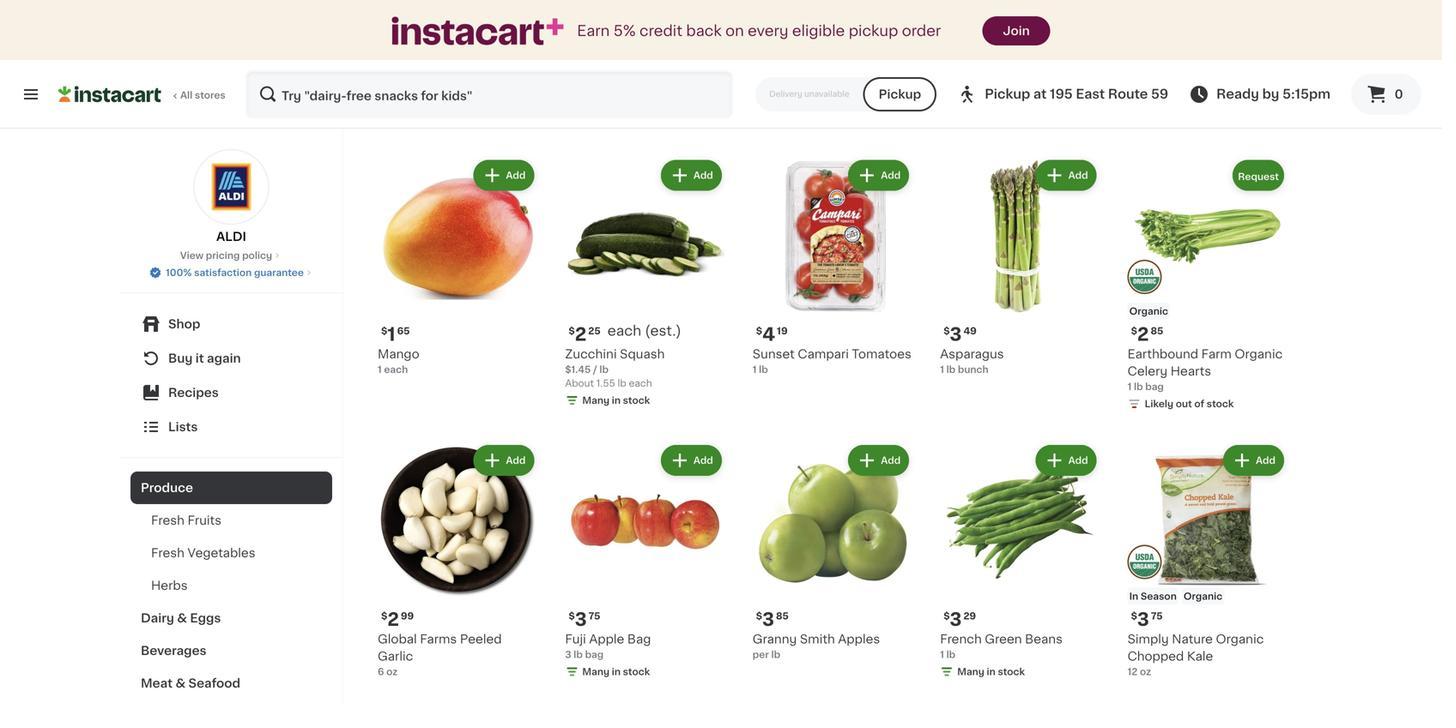 Task type: describe. For each thing, give the bounding box(es) containing it.
ready by 5:15pm
[[1217, 88, 1331, 100]]

1 inside the mango 1 each
[[378, 365, 382, 375]]

fresh for fresh vegetables
[[151, 548, 184, 560]]

3 for simply nature organic chopped kale
[[1137, 611, 1149, 629]]

asparagus
[[940, 349, 1004, 361]]

$ for mango
[[381, 327, 387, 336]]

/
[[593, 365, 597, 375]]

& for dairy
[[177, 613, 187, 625]]

bag inside the 'fuji apple bag 3 lb bag'
[[585, 651, 604, 660]]

aldi link
[[194, 149, 269, 246]]

many down '1.55'
[[582, 396, 610, 406]]

fresh vegetables link
[[130, 537, 332, 570]]

instacart plus icon image
[[392, 17, 563, 45]]

organic up the $ 2 85
[[1129, 307, 1168, 316]]

100% satisfaction guarantee button
[[149, 263, 314, 280]]

east
[[1076, 88, 1105, 100]]

buy
[[168, 353, 193, 365]]

every
[[748, 24, 789, 38]]

add button for sunset campari tomatoes
[[848, 160, 909, 191]]

0 button
[[1351, 74, 1422, 115]]

organic for earthbound
[[1235, 349, 1283, 361]]

$ 4 19
[[756, 326, 788, 344]]

count
[[1136, 97, 1165, 107]]

$ 2 45
[[569, 58, 601, 76]]

5%
[[614, 24, 636, 38]]

organic romaine hearts
[[940, 80, 1089, 92]]

each inside the mango 1 each
[[384, 365, 408, 375]]

pickup at 195 east route 59 button
[[957, 70, 1169, 118]]

3 for asparagus
[[950, 326, 962, 344]]

29 for 3
[[964, 612, 976, 621]]

1 inside french green beans 1 lb
[[940, 651, 944, 660]]

lb inside granny smith apples per lb
[[771, 651, 780, 660]]

beverages link
[[130, 635, 332, 668]]

all stores link
[[58, 70, 227, 118]]

oz inside global farms peeled garlic 6 oz
[[386, 668, 398, 677]]

in down '1.55'
[[612, 396, 621, 406]]

product group containing 1
[[378, 157, 538, 377]]

season
[[1141, 592, 1177, 602]]

sunset
[[753, 349, 795, 361]]

meat
[[141, 678, 173, 690]]

likely out of stock
[[1145, 400, 1234, 409]]

many for french
[[957, 668, 985, 677]]

tomatoes
[[852, 349, 912, 361]]

19 for 4
[[777, 327, 788, 336]]

25
[[588, 327, 601, 336]]

95
[[397, 58, 410, 68]]

$ for 16 oz
[[569, 58, 575, 68]]

farms
[[420, 634, 457, 646]]

19 for 3
[[776, 58, 787, 68]]

view pricing policy
[[180, 251, 272, 261]]

beverages
[[141, 646, 207, 658]]

3 for french green beans
[[950, 611, 962, 629]]

vegetables
[[188, 548, 255, 560]]

195
[[1050, 88, 1073, 100]]

lb inside the 'fuji apple bag 3 lb bag'
[[574, 651, 583, 660]]

49
[[964, 327, 977, 336]]

6
[[378, 668, 384, 677]]

package for beefsteak tomatoes, package
[[753, 98, 804, 110]]

meat & seafood
[[141, 678, 240, 690]]

kale
[[1187, 651, 1213, 663]]

of
[[1194, 400, 1205, 409]]

organic down $ 4 29 at right
[[940, 80, 988, 92]]

$ 3 49
[[944, 326, 977, 344]]

2 for $ 2 45
[[575, 58, 587, 76]]

route
[[1108, 88, 1148, 100]]

$ for french green beans
[[944, 612, 950, 621]]

dairy & eggs link
[[130, 603, 332, 635]]

$ for global farms peeled garlic
[[381, 612, 387, 621]]

pickup for pickup at 195 east route 59
[[985, 88, 1030, 100]]

add button for simply nature organic chopped kale
[[1223, 446, 1284, 476]]

pickup button
[[863, 77, 937, 112]]

buy it again
[[168, 353, 241, 365]]

$ 3 29
[[944, 611, 976, 629]]

shop
[[168, 318, 200, 331]]

65
[[397, 327, 410, 336]]

granny
[[753, 634, 797, 646]]

add for zucchini squash
[[693, 171, 713, 180]]

hearts inside earthbound farm organic celery hearts 1 lb bag
[[1171, 366, 1211, 378]]

$ for asparagus
[[944, 327, 950, 336]]

$ 2 99
[[381, 611, 414, 629]]

oz down "$ 2 45"
[[578, 114, 589, 124]]

aldi logo image
[[194, 149, 269, 225]]

1 inside earthbound farm organic celery hearts 1 lb bag
[[1128, 382, 1132, 392]]

request button
[[1233, 160, 1284, 191]]

5:15pm
[[1283, 88, 1331, 100]]

green inside green beans, package 16 oz
[[378, 80, 415, 92]]

bag inside garlic 3 count bag
[[1167, 97, 1185, 107]]

fuji apple bag 3 lb bag
[[565, 634, 651, 660]]

zucchini
[[565, 349, 617, 361]]

per
[[753, 651, 769, 660]]

4 for sunset campari tomatoes
[[762, 326, 775, 344]]

2 for $ 2 99
[[387, 611, 399, 629]]

french
[[940, 634, 982, 646]]

by
[[1262, 88, 1280, 100]]

zucchini squash $1.45 / lb about 1.55 lb each
[[565, 349, 665, 388]]

4 for organic romaine hearts
[[950, 58, 963, 76]]

earthbound farm organic celery hearts 1 lb bag
[[1128, 349, 1283, 392]]

1 left 65
[[387, 326, 395, 344]]

global farms peeled garlic 6 oz
[[378, 634, 502, 677]]

59
[[1151, 88, 1169, 100]]

simply nature organic chopped kale 12 oz
[[1128, 634, 1264, 677]]

in for french
[[987, 668, 996, 677]]

$ inside '$ 2 25 each (est.)'
[[569, 327, 575, 336]]

herbs link
[[130, 570, 332, 603]]

75 for simply nature organic chopped kale
[[1151, 612, 1163, 621]]

ready
[[1217, 88, 1259, 100]]

lists link
[[130, 410, 332, 445]]

apples
[[838, 634, 880, 646]]

$ for organic romaine hearts
[[944, 58, 950, 68]]

$ for earthbound farm organic celery hearts
[[1131, 327, 1137, 336]]

green inside french green beans 1 lb
[[985, 634, 1022, 646]]

item badge image
[[1128, 546, 1162, 580]]

add button for zucchini squash
[[661, 160, 722, 191]]

global
[[378, 634, 417, 646]]

$ for garlic
[[1131, 58, 1137, 68]]

french green beans 1 lb
[[940, 634, 1063, 660]]

3 inside the 'fuji apple bag 3 lb bag'
[[565, 651, 571, 660]]

green beans, package 16 oz
[[378, 80, 513, 107]]

pickup for pickup
[[879, 88, 921, 100]]

$ 3 75 for simply nature organic chopped kale
[[1131, 611, 1163, 629]]

add for simply nature organic chopped kale
[[1256, 456, 1276, 466]]

about
[[565, 379, 594, 388]]

asparagus 1 lb bunch
[[940, 349, 1004, 375]]

75 for fuji apple bag
[[589, 612, 600, 621]]

45
[[588, 58, 601, 68]]

beans,
[[418, 80, 459, 92]]

recipes link
[[130, 376, 332, 410]]

herbs
[[151, 580, 188, 592]]

satisfaction
[[194, 268, 252, 278]]

3 for beefsteak tomatoes, package
[[762, 58, 774, 76]]

garlic inside global farms peeled garlic 6 oz
[[378, 651, 413, 663]]

produce link
[[130, 472, 332, 505]]

in for fuji
[[612, 668, 621, 677]]

all stores
[[180, 91, 225, 100]]

aldi
[[216, 231, 246, 243]]

sunset campari tomatoes 1 lb
[[753, 349, 912, 375]]

guarantee
[[254, 268, 304, 278]]

buy it again link
[[130, 342, 332, 376]]

89
[[1147, 58, 1160, 68]]



Task type: locate. For each thing, give the bounding box(es) containing it.
$ for green beans, package
[[381, 58, 387, 68]]

$ left 49
[[944, 327, 950, 336]]

fresh up herbs
[[151, 548, 184, 560]]

$ 1 95
[[381, 58, 410, 76]]

75 up apple
[[589, 612, 600, 621]]

many in stock
[[582, 396, 650, 406], [582, 668, 650, 677], [957, 668, 1025, 677]]

19
[[776, 58, 787, 68], [777, 327, 788, 336]]

$ down earn 5% credit back on every eligible pickup order
[[756, 58, 762, 68]]

2 up earthbound
[[1137, 326, 1149, 344]]

1 vertical spatial bag
[[1145, 382, 1164, 392]]

85 for 3
[[776, 612, 789, 621]]

join
[[1003, 25, 1030, 37]]

pickup down order at the top right of the page
[[879, 88, 921, 100]]

3
[[762, 58, 774, 76], [1128, 97, 1134, 107], [950, 326, 962, 344], [575, 611, 587, 629], [762, 611, 774, 629], [950, 611, 962, 629], [1137, 611, 1149, 629], [565, 651, 571, 660]]

3 up fuji
[[575, 611, 587, 629]]

many down the 'fuji apple bag 3 lb bag'
[[582, 668, 610, 677]]

garlic
[[1128, 80, 1163, 92], [378, 651, 413, 663]]

add for french green beans
[[1068, 456, 1088, 466]]

$ left 65
[[381, 327, 387, 336]]

$ for granny smith apples
[[756, 612, 762, 621]]

0 vertical spatial bag
[[1167, 97, 1185, 107]]

2 left 99
[[387, 611, 399, 629]]

0 vertical spatial package
[[462, 80, 513, 92]]

lb inside french green beans 1 lb
[[947, 651, 956, 660]]

green down '$ 1 95'
[[378, 80, 415, 92]]

29 inside $ 3 29
[[964, 612, 976, 621]]

$ up "organic romaine hearts"
[[944, 58, 950, 68]]

$ for sunset campari tomatoes
[[756, 327, 762, 336]]

mango
[[378, 349, 419, 361]]

$ up fuji
[[569, 612, 575, 621]]

19 up sunset
[[777, 327, 788, 336]]

85 up granny
[[776, 612, 789, 621]]

romaine
[[991, 80, 1045, 92]]

add for global farms peeled garlic
[[506, 456, 526, 466]]

1 down french
[[940, 651, 944, 660]]

100% satisfaction guarantee
[[166, 268, 304, 278]]

product group
[[378, 157, 538, 377], [565, 157, 725, 411], [753, 157, 913, 377], [940, 157, 1100, 377], [1128, 157, 1288, 415], [378, 442, 538, 679], [565, 442, 725, 683], [753, 442, 913, 662], [940, 442, 1100, 683], [1128, 442, 1288, 679]]

$ 3 75 up fuji
[[569, 611, 600, 629]]

0 vertical spatial 16
[[378, 97, 388, 107]]

$ left 95
[[381, 58, 387, 68]]

2 75 from the left
[[1151, 612, 1163, 621]]

nature
[[1172, 634, 1213, 646]]

1 left 89
[[1137, 58, 1145, 76]]

2 fresh from the top
[[151, 548, 184, 560]]

many down french
[[957, 668, 985, 677]]

0 horizontal spatial green
[[378, 80, 415, 92]]

$ inside $ 1 65
[[381, 327, 387, 336]]

view pricing policy link
[[180, 249, 283, 263]]

view
[[180, 251, 204, 261]]

out
[[1176, 400, 1192, 409]]

3 for fuji apple bag
[[575, 611, 587, 629]]

2 inside '$ 2 25 each (est.)'
[[575, 326, 587, 344]]

2 left the 25
[[575, 326, 587, 344]]

chopped
[[1128, 651, 1184, 663]]

organic right nature
[[1216, 634, 1264, 646]]

$ inside $ 4 19
[[756, 327, 762, 336]]

celery
[[1128, 366, 1168, 378]]

& left eggs
[[177, 613, 187, 625]]

fresh inside "fresh fruits" link
[[151, 515, 184, 527]]

$ up french
[[944, 612, 950, 621]]

mango 1 each
[[378, 349, 419, 375]]

campari
[[798, 349, 849, 361]]

pricing
[[206, 251, 240, 261]]

fresh down produce
[[151, 515, 184, 527]]

each up the squash
[[608, 325, 641, 338]]

1 vertical spatial green
[[985, 634, 1022, 646]]

1 vertical spatial 19
[[777, 327, 788, 336]]

1 vertical spatial &
[[176, 678, 186, 690]]

$ up earthbound
[[1131, 327, 1137, 336]]

1 75 from the left
[[589, 612, 600, 621]]

1 horizontal spatial green
[[985, 634, 1022, 646]]

$ inside $ 2 99
[[381, 612, 387, 621]]

farm
[[1202, 349, 1232, 361]]

0 vertical spatial 29
[[964, 58, 977, 68]]

tomatoes,
[[817, 80, 880, 92]]

oz right the 6
[[386, 668, 398, 677]]

1 vertical spatial 29
[[964, 612, 976, 621]]

85
[[1151, 327, 1163, 336], [776, 612, 789, 621]]

75 down season
[[1151, 612, 1163, 621]]

$ down in on the bottom right
[[1131, 612, 1137, 621]]

apple
[[589, 634, 624, 646]]

0 vertical spatial fresh
[[151, 515, 184, 527]]

lb right "/"
[[600, 365, 609, 375]]

simply
[[1128, 634, 1169, 646]]

1 vertical spatial fresh
[[151, 548, 184, 560]]

each inside '$ 2 25 each (est.)'
[[608, 325, 641, 338]]

75
[[589, 612, 600, 621], [1151, 612, 1163, 621]]

3 left 49
[[950, 326, 962, 344]]

ready by 5:15pm link
[[1189, 84, 1331, 105]]

1 inside asparagus 1 lb bunch
[[940, 365, 944, 375]]

3 for granny smith apples
[[762, 611, 774, 629]]

2 left 45
[[575, 58, 587, 76]]

organic for in
[[1184, 592, 1223, 602]]

hearts down farm on the right of the page
[[1171, 366, 1211, 378]]

many in stock down '1.55'
[[582, 396, 650, 406]]

$ inside the $ 1 89
[[1131, 58, 1137, 68]]

pickup left at at top
[[985, 88, 1030, 100]]

organic inside simply nature organic chopped kale 12 oz
[[1216, 634, 1264, 646]]

12
[[1128, 668, 1138, 677]]

1 vertical spatial 4
[[762, 326, 775, 344]]

$ inside "$ 2 45"
[[569, 58, 575, 68]]

0 horizontal spatial pickup
[[879, 88, 921, 100]]

pickup at 195 east route 59
[[985, 88, 1169, 100]]

16 oz
[[565, 114, 589, 124]]

hearts
[[1048, 80, 1089, 92], [1171, 366, 1211, 378]]

1 horizontal spatial package
[[753, 98, 804, 110]]

each inside zucchini squash $1.45 / lb about 1.55 lb each
[[629, 379, 652, 388]]

add for asparagus
[[1068, 171, 1088, 180]]

package for green beans, package 16 oz
[[462, 80, 513, 92]]

again
[[207, 353, 241, 365]]

many in stock for french
[[957, 668, 1025, 677]]

add button for mango
[[473, 160, 534, 191]]

organic up nature
[[1184, 592, 1223, 602]]

lb right per
[[771, 651, 780, 660]]

$ inside '$ 1 95'
[[381, 58, 387, 68]]

fresh inside fresh vegetables link
[[151, 548, 184, 560]]

85 up earthbound
[[1151, 327, 1163, 336]]

3 up beefsteak
[[762, 58, 774, 76]]

credit
[[640, 24, 683, 38]]

pickup
[[985, 88, 1030, 100], [879, 88, 921, 100]]

recipes
[[168, 387, 219, 399]]

1.55
[[596, 379, 615, 388]]

0 vertical spatial 85
[[1151, 327, 1163, 336]]

beefsteak
[[753, 80, 814, 92]]

3 up simply
[[1137, 611, 1149, 629]]

many in stock down french green beans 1 lb
[[957, 668, 1025, 677]]

1 fresh from the top
[[151, 515, 184, 527]]

earthbound
[[1128, 349, 1199, 361]]

$ for beefsteak tomatoes, package
[[756, 58, 762, 68]]

29 for 4
[[964, 58, 977, 68]]

many in stock for fuji
[[582, 668, 650, 677]]

1 vertical spatial package
[[753, 98, 804, 110]]

16 inside green beans, package 16 oz
[[378, 97, 388, 107]]

lb inside asparagus 1 lb bunch
[[947, 365, 956, 375]]

garlic down global
[[378, 651, 413, 663]]

29 up french
[[964, 612, 976, 621]]

0 vertical spatial hearts
[[1048, 80, 1089, 92]]

lb down sunset
[[759, 365, 768, 375]]

many in stock down the 'fuji apple bag 3 lb bag'
[[582, 668, 650, 677]]

$ inside $ 3 49
[[944, 327, 950, 336]]

$ 3 85
[[756, 611, 789, 629]]

0 horizontal spatial 16
[[378, 97, 388, 107]]

lb inside earthbound farm organic celery hearts 1 lb bag
[[1134, 382, 1143, 392]]

lb down fuji
[[574, 651, 583, 660]]

$ left the 25
[[569, 327, 575, 336]]

service type group
[[756, 77, 937, 112]]

2 for $ 2 25 each (est.)
[[575, 326, 587, 344]]

0 vertical spatial 4
[[950, 58, 963, 76]]

0 vertical spatial &
[[177, 613, 187, 625]]

0 vertical spatial garlic
[[1128, 80, 1163, 92]]

4
[[950, 58, 963, 76], [762, 326, 775, 344]]

meat & seafood link
[[130, 668, 332, 701]]

it
[[196, 353, 204, 365]]

1 down mango
[[378, 365, 382, 375]]

likely
[[1145, 400, 1174, 409]]

fuji
[[565, 634, 586, 646]]

19 up beefsteak
[[776, 58, 787, 68]]

lb inside "sunset campari tomatoes 1 lb"
[[759, 365, 768, 375]]

2 for $ 2 85
[[1137, 326, 1149, 344]]

fresh for fresh fruits
[[151, 515, 184, 527]]

organic inside earthbound farm organic celery hearts 1 lb bag
[[1235, 349, 1283, 361]]

lb left bunch
[[947, 365, 956, 375]]

pickup inside popup button
[[985, 88, 1030, 100]]

1 vertical spatial each
[[384, 365, 408, 375]]

$ left 45
[[569, 58, 575, 68]]

stock down french green beans 1 lb
[[998, 668, 1025, 677]]

each down mango
[[384, 365, 408, 375]]

$ 3 75 for fuji apple bag
[[569, 611, 600, 629]]

0 horizontal spatial garlic
[[378, 651, 413, 663]]

stock down zucchini squash $1.45 / lb about 1.55 lb each
[[623, 396, 650, 406]]

dairy
[[141, 613, 174, 625]]

in
[[612, 396, 621, 406], [612, 668, 621, 677], [987, 668, 996, 677]]

add button for global farms peeled garlic
[[473, 446, 534, 476]]

2 vertical spatial bag
[[585, 651, 604, 660]]

back
[[686, 24, 722, 38]]

pickup inside button
[[879, 88, 921, 100]]

1 horizontal spatial 16
[[565, 114, 576, 124]]

add button for french green beans
[[1036, 446, 1097, 476]]

& right the meat
[[176, 678, 186, 690]]

green left the beans
[[985, 634, 1022, 646]]

1 horizontal spatial bag
[[1145, 382, 1164, 392]]

bag
[[1167, 97, 1185, 107], [1145, 382, 1164, 392], [585, 651, 604, 660]]

0 horizontal spatial 75
[[589, 612, 600, 621]]

85 inside the $ 2 85
[[1151, 327, 1163, 336]]

None search field
[[246, 70, 733, 118]]

package inside green beans, package 16 oz
[[462, 80, 513, 92]]

4 up sunset
[[762, 326, 775, 344]]

package inside 'beefsteak tomatoes, package'
[[753, 98, 804, 110]]

$ inside $ 4 29
[[944, 58, 950, 68]]

organic right farm on the right of the page
[[1235, 349, 1283, 361]]

29 up "organic romaine hearts"
[[964, 58, 977, 68]]

& for meat
[[176, 678, 186, 690]]

bag right count
[[1167, 97, 1185, 107]]

$
[[381, 58, 387, 68], [569, 58, 575, 68], [756, 58, 762, 68], [944, 58, 950, 68], [1131, 58, 1137, 68], [381, 327, 387, 336], [569, 327, 575, 336], [756, 327, 762, 336], [944, 327, 950, 336], [1131, 327, 1137, 336], [381, 612, 387, 621], [569, 612, 575, 621], [756, 612, 762, 621], [944, 612, 950, 621], [1131, 612, 1137, 621]]

many for fuji
[[582, 668, 610, 677]]

green
[[378, 80, 415, 92], [985, 634, 1022, 646]]

dairy & eggs
[[141, 613, 221, 625]]

bag down apple
[[585, 651, 604, 660]]

fresh fruits link
[[130, 505, 332, 537]]

3 inside garlic 3 count bag
[[1128, 97, 1134, 107]]

1 vertical spatial 85
[[776, 612, 789, 621]]

stock right of
[[1207, 400, 1234, 409]]

bag down celery
[[1145, 382, 1164, 392]]

0 vertical spatial 19
[[776, 58, 787, 68]]

1 horizontal spatial 4
[[950, 58, 963, 76]]

in
[[1129, 592, 1138, 602]]

(est.)
[[645, 325, 681, 338]]

$ up sunset
[[756, 327, 762, 336]]

$ for simply nature organic chopped kale
[[1131, 612, 1137, 621]]

add button for granny smith apples
[[848, 446, 909, 476]]

$ 4 29
[[944, 58, 977, 76]]

2 vertical spatial each
[[629, 379, 652, 388]]

$ for fuji apple bag
[[569, 612, 575, 621]]

16 down '$ 1 95'
[[378, 97, 388, 107]]

1 $ 3 75 from the left
[[569, 611, 600, 629]]

lb down french
[[947, 651, 956, 660]]

stores
[[195, 91, 225, 100]]

3 up french
[[950, 611, 962, 629]]

package down beefsteak
[[753, 98, 804, 110]]

bag inside earthbound farm organic celery hearts 1 lb bag
[[1145, 382, 1164, 392]]

$ left 89
[[1131, 58, 1137, 68]]

in season organic
[[1129, 592, 1223, 602]]

1 horizontal spatial $ 3 75
[[1131, 611, 1163, 629]]

lb
[[600, 365, 609, 375], [759, 365, 768, 375], [947, 365, 956, 375], [618, 379, 626, 388], [1134, 382, 1143, 392], [574, 651, 583, 660], [771, 651, 780, 660], [947, 651, 956, 660]]

85 for 2
[[1151, 327, 1163, 336]]

item badge image
[[1128, 260, 1162, 295]]

Search field
[[247, 72, 732, 117]]

1 down celery
[[1128, 382, 1132, 392]]

0
[[1395, 88, 1403, 100]]

add for mango
[[506, 171, 526, 180]]

fruits
[[188, 515, 221, 527]]

1 horizontal spatial hearts
[[1171, 366, 1211, 378]]

2 horizontal spatial bag
[[1167, 97, 1185, 107]]

1 horizontal spatial pickup
[[985, 88, 1030, 100]]

fresh vegetables
[[151, 548, 255, 560]]

beans
[[1025, 634, 1063, 646]]

1 vertical spatial hearts
[[1171, 366, 1211, 378]]

4 up "organic romaine hearts"
[[950, 58, 963, 76]]

0 vertical spatial green
[[378, 80, 415, 92]]

29 inside $ 4 29
[[964, 58, 977, 68]]

1 horizontal spatial 75
[[1151, 612, 1163, 621]]

garlic up count
[[1128, 80, 1163, 92]]

16
[[378, 97, 388, 107], [565, 114, 576, 124]]

1 horizontal spatial garlic
[[1128, 80, 1163, 92]]

0 horizontal spatial package
[[462, 80, 513, 92]]

0 horizontal spatial $ 3 75
[[569, 611, 600, 629]]

$ inside the $ 2 85
[[1131, 327, 1137, 336]]

fresh
[[151, 515, 184, 527], [151, 548, 184, 560]]

19 inside $ 3 19
[[776, 58, 787, 68]]

product group containing 4
[[753, 157, 913, 377]]

3 left count
[[1128, 97, 1134, 107]]

0 horizontal spatial 85
[[776, 612, 789, 621]]

1 down sunset
[[753, 365, 757, 375]]

pickup
[[849, 24, 898, 38]]

stock down bag at the left bottom of the page
[[623, 668, 650, 677]]

package right beans,
[[462, 80, 513, 92]]

0 vertical spatial each
[[608, 325, 641, 338]]

1 left bunch
[[940, 365, 944, 375]]

1 vertical spatial garlic
[[378, 651, 413, 663]]

seafood
[[188, 678, 240, 690]]

$ inside $ 3 19
[[756, 58, 762, 68]]

eligible
[[792, 24, 845, 38]]

organic for simply
[[1216, 634, 1264, 646]]

85 inside '$ 3 85'
[[776, 612, 789, 621]]

$2.25 each (estimated) element
[[565, 324, 725, 346]]

lb right '1.55'
[[618, 379, 626, 388]]

0 horizontal spatial bag
[[585, 651, 604, 660]]

16 down "$ 2 45"
[[565, 114, 576, 124]]

$ inside $ 3 29
[[944, 612, 950, 621]]

$ left 99
[[381, 612, 387, 621]]

add for sunset campari tomatoes
[[881, 171, 901, 180]]

$ up granny
[[756, 612, 762, 621]]

add for fuji apple bag
[[693, 456, 713, 466]]

0 horizontal spatial 4
[[762, 326, 775, 344]]

oz down '$ 1 95'
[[390, 97, 402, 107]]

1 vertical spatial 16
[[565, 114, 576, 124]]

oz inside simply nature organic chopped kale 12 oz
[[1140, 668, 1151, 677]]

$ 2 85
[[1131, 326, 1163, 344]]

garlic inside garlic 3 count bag
[[1128, 80, 1163, 92]]

oz right 12
[[1140, 668, 1151, 677]]

add for granny smith apples
[[881, 456, 901, 466]]

oz
[[390, 97, 402, 107], [578, 114, 589, 124], [386, 668, 398, 677], [1140, 668, 1151, 677]]

3 up granny
[[762, 611, 774, 629]]

earn
[[577, 24, 610, 38]]

instacart logo image
[[58, 84, 161, 105]]

3 down fuji
[[565, 651, 571, 660]]

in down the 'fuji apple bag 3 lb bag'
[[612, 668, 621, 677]]

on
[[725, 24, 744, 38]]

$ inside '$ 3 85'
[[756, 612, 762, 621]]

add button for fuji apple bag
[[661, 446, 722, 476]]

each down the squash
[[629, 379, 652, 388]]

squash
[[620, 349, 665, 361]]

2 $ 3 75 from the left
[[1131, 611, 1163, 629]]

bunch
[[958, 365, 989, 375]]

hearts right at at top
[[1048, 80, 1089, 92]]

$ 1 89
[[1131, 58, 1160, 76]]

$ 3 75 up simply
[[1131, 611, 1163, 629]]

0 horizontal spatial hearts
[[1048, 80, 1089, 92]]

1 inside "sunset campari tomatoes 1 lb"
[[753, 365, 757, 375]]

lb down celery
[[1134, 382, 1143, 392]]

19 inside $ 4 19
[[777, 327, 788, 336]]

1 horizontal spatial 85
[[1151, 327, 1163, 336]]

& inside "link"
[[177, 613, 187, 625]]

1 left 95
[[387, 58, 395, 76]]

add button for asparagus
[[1036, 160, 1097, 191]]

oz inside green beans, package 16 oz
[[390, 97, 402, 107]]

in down french green beans 1 lb
[[987, 668, 996, 677]]



Task type: vqa. For each thing, say whether or not it's contained in the screenshot.


